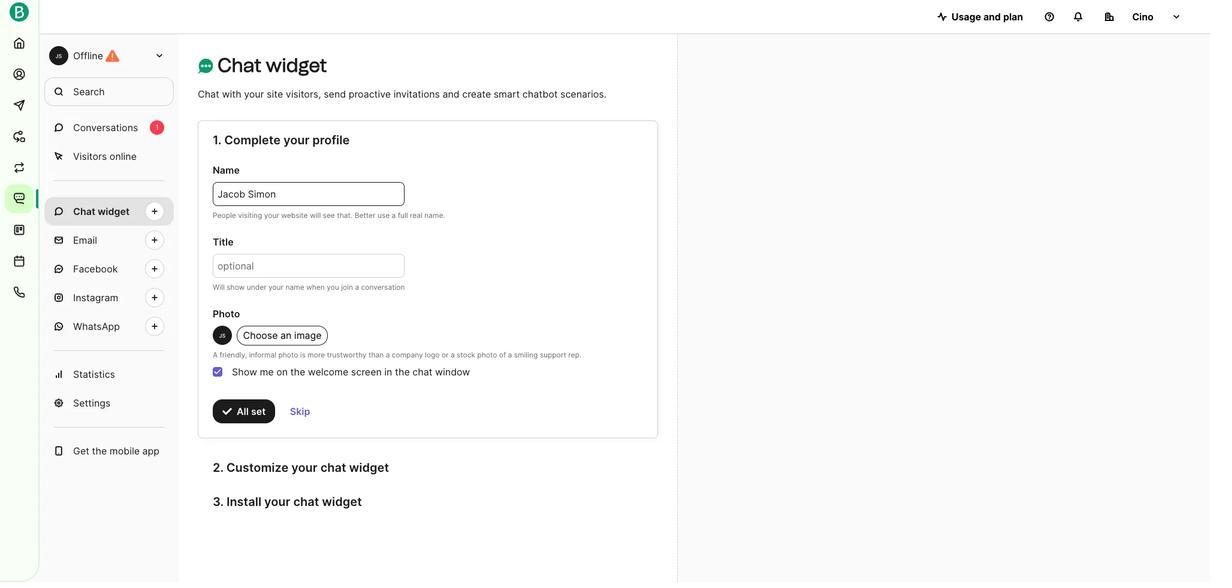 Task type: vqa. For each thing, say whether or not it's contained in the screenshot.
CHATBOT
yes



Task type: describe. For each thing, give the bounding box(es) containing it.
get
[[73, 445, 89, 457]]

facebook
[[73, 263, 118, 275]]

online
[[110, 150, 137, 162]]

search
[[73, 86, 105, 98]]

a
[[213, 351, 218, 360]]

real
[[410, 211, 423, 220]]

plan
[[1004, 11, 1023, 23]]

1
[[155, 123, 159, 132]]

your for visiting
[[264, 211, 279, 220]]

2 horizontal spatial the
[[395, 366, 410, 378]]

visiting
[[238, 211, 262, 220]]

chatbot
[[523, 88, 558, 100]]

skip button
[[280, 400, 320, 424]]

set
[[251, 406, 266, 418]]

more
[[308, 351, 325, 360]]

0 horizontal spatial and
[[443, 88, 460, 100]]

get the mobile app link
[[44, 437, 174, 466]]

your for with
[[244, 88, 264, 100]]

full
[[398, 211, 408, 220]]

all set button
[[213, 400, 275, 424]]

your for customize
[[292, 461, 318, 475]]

the inside get the mobile app 'link'
[[92, 445, 107, 457]]

show me on the welcome screen in the chat window
[[232, 366, 470, 378]]

see
[[323, 211, 335, 220]]

usage and plan
[[952, 11, 1023, 23]]

Name text field
[[213, 182, 405, 206]]

3. install your chat widget
[[213, 495, 362, 510]]

email link
[[44, 226, 174, 255]]

0 horizontal spatial js
[[55, 52, 62, 59]]

will
[[213, 283, 225, 292]]

all
[[237, 406, 249, 418]]

company
[[392, 351, 423, 360]]

join
[[341, 283, 353, 292]]

chat widget link
[[44, 197, 174, 226]]

in
[[384, 366, 392, 378]]

better
[[355, 211, 376, 220]]

2 photo from the left
[[477, 351, 497, 360]]

all set
[[237, 406, 266, 418]]

name.
[[425, 211, 445, 220]]

usage
[[952, 11, 981, 23]]

your for complete
[[284, 133, 310, 147]]

whatsapp link
[[44, 312, 174, 341]]

2. customize your chat widget
[[213, 461, 389, 475]]

1 vertical spatial chat
[[198, 88, 219, 100]]

2 vertical spatial chat
[[73, 206, 95, 218]]

image
[[294, 329, 322, 341]]

1.
[[213, 133, 221, 147]]

conversations
[[73, 122, 138, 134]]

1 horizontal spatial js
[[219, 333, 226, 339]]

customize
[[226, 461, 289, 475]]

is
[[300, 351, 306, 360]]

scenarios.
[[561, 88, 607, 100]]

profile
[[313, 133, 350, 147]]

smart
[[494, 88, 520, 100]]

settings
[[73, 397, 111, 409]]

and inside button
[[984, 11, 1001, 23]]

will show under your name when you join a conversation
[[213, 283, 405, 292]]

2.
[[213, 461, 223, 475]]

statistics link
[[44, 360, 174, 389]]

widget image
[[198, 59, 213, 74]]

name
[[213, 164, 240, 176]]

1. complete your profile
[[213, 133, 350, 147]]

search link
[[44, 77, 174, 106]]

window
[[435, 366, 470, 378]]

create
[[462, 88, 491, 100]]

logo
[[425, 351, 440, 360]]

chat for 3. install your chat widget
[[293, 495, 319, 510]]

when
[[306, 283, 325, 292]]

app
[[142, 445, 160, 457]]

trustworthy
[[327, 351, 367, 360]]

informal
[[249, 351, 276, 360]]



Task type: locate. For each thing, give the bounding box(es) containing it.
send
[[324, 88, 346, 100]]

1 horizontal spatial chat widget
[[218, 54, 327, 77]]

conversation
[[361, 283, 405, 292]]

a right than at left
[[386, 351, 390, 360]]

photo
[[278, 351, 298, 360], [477, 351, 497, 360]]

your right visiting
[[264, 211, 279, 220]]

me
[[260, 366, 274, 378]]

offline
[[73, 50, 103, 62]]

the
[[290, 366, 305, 378], [395, 366, 410, 378], [92, 445, 107, 457]]

that.
[[337, 211, 353, 220]]

and left plan in the right top of the page
[[984, 11, 1001, 23]]

instagram
[[73, 292, 118, 304]]

get the mobile app
[[73, 445, 160, 457]]

show
[[232, 366, 257, 378]]

Title text field
[[213, 254, 405, 278]]

chat up "with"
[[218, 54, 262, 77]]

0 horizontal spatial the
[[92, 445, 107, 457]]

chat left "with"
[[198, 88, 219, 100]]

visitors
[[73, 150, 107, 162]]

chat
[[413, 366, 433, 378], [321, 461, 346, 475], [293, 495, 319, 510]]

0 vertical spatial chat widget
[[218, 54, 327, 77]]

rep.
[[569, 351, 582, 360]]

chat with your site visitors, send proactive invitations and create smart chatbot scenarios.
[[198, 88, 607, 100]]

website
[[281, 211, 308, 220]]

install
[[227, 495, 261, 510]]

a right the "join"
[[355, 283, 359, 292]]

show
[[227, 283, 245, 292]]

screen
[[351, 366, 382, 378]]

3.
[[213, 495, 224, 510]]

1 horizontal spatial the
[[290, 366, 305, 378]]

0 horizontal spatial chat widget
[[73, 206, 130, 218]]

1 vertical spatial chat
[[321, 461, 346, 475]]

on
[[276, 366, 288, 378]]

chat up 3. install your chat widget on the left
[[321, 461, 346, 475]]

1 vertical spatial js
[[219, 333, 226, 339]]

photo left is at the bottom left of the page
[[278, 351, 298, 360]]

statistics
[[73, 369, 115, 381]]

chat for 2. customize your chat widget
[[321, 461, 346, 475]]

title
[[213, 236, 234, 248]]

choose an image
[[243, 329, 322, 341]]

whatsapp
[[73, 321, 120, 333]]

people
[[213, 211, 236, 220]]

0 vertical spatial chat
[[413, 366, 433, 378]]

visitors,
[[286, 88, 321, 100]]

1 horizontal spatial and
[[984, 11, 1001, 23]]

1 horizontal spatial photo
[[477, 351, 497, 360]]

people visiting your website will see that. better use a full real name.
[[213, 211, 445, 220]]

complete
[[224, 133, 281, 147]]

choose an image button
[[237, 326, 328, 346]]

use
[[378, 211, 390, 220]]

support
[[540, 351, 567, 360]]

an
[[281, 329, 292, 341]]

your
[[244, 88, 264, 100], [284, 133, 310, 147], [264, 211, 279, 220], [269, 283, 284, 292], [292, 461, 318, 475], [264, 495, 290, 510]]

your right install
[[264, 495, 290, 510]]

under
[[247, 283, 267, 292]]

1 photo from the left
[[278, 351, 298, 360]]

a left full
[[392, 211, 396, 220]]

js up friendly,
[[219, 333, 226, 339]]

chat
[[218, 54, 262, 77], [198, 88, 219, 100], [73, 206, 95, 218]]

you
[[327, 283, 339, 292]]

choose
[[243, 329, 278, 341]]

skip
[[290, 406, 310, 418]]

your left the name
[[269, 283, 284, 292]]

1 vertical spatial and
[[443, 88, 460, 100]]

widget
[[266, 54, 327, 77], [98, 206, 130, 218], [349, 461, 389, 475], [322, 495, 362, 510]]

chat down "2. customize your chat widget"
[[293, 495, 319, 510]]

your up 3. install your chat widget on the left
[[292, 461, 318, 475]]

usage and plan button
[[928, 5, 1033, 29]]

smiling
[[514, 351, 538, 360]]

of
[[499, 351, 506, 360]]

1 vertical spatial chat widget
[[73, 206, 130, 218]]

your left profile
[[284, 133, 310, 147]]

cino
[[1133, 11, 1154, 23]]

and left create on the top left of page
[[443, 88, 460, 100]]

photo left of
[[477, 351, 497, 360]]

friendly,
[[220, 351, 247, 360]]

settings link
[[44, 389, 174, 418]]

visitors online link
[[44, 142, 174, 171]]

js
[[55, 52, 62, 59], [219, 333, 226, 339]]

name
[[286, 283, 304, 292]]

invitations
[[394, 88, 440, 100]]

a right of
[[508, 351, 512, 360]]

with
[[222, 88, 241, 100]]

welcome
[[308, 366, 349, 378]]

or
[[442, 351, 449, 360]]

the right on
[[290, 366, 305, 378]]

proactive
[[349, 88, 391, 100]]

2 horizontal spatial chat
[[413, 366, 433, 378]]

1 horizontal spatial chat
[[321, 461, 346, 475]]

visitors online
[[73, 150, 137, 162]]

chat down logo
[[413, 366, 433, 378]]

mobile
[[110, 445, 140, 457]]

chat up email
[[73, 206, 95, 218]]

0 horizontal spatial chat
[[293, 495, 319, 510]]

the right "get"
[[92, 445, 107, 457]]

0 horizontal spatial photo
[[278, 351, 298, 360]]

chat widget up site in the left of the page
[[218, 54, 327, 77]]

email
[[73, 234, 97, 246]]

photo
[[213, 308, 240, 320]]

a right or
[[451, 351, 455, 360]]

2 vertical spatial chat
[[293, 495, 319, 510]]

your left site in the left of the page
[[244, 88, 264, 100]]

js left offline
[[55, 52, 62, 59]]

the right in
[[395, 366, 410, 378]]

0 vertical spatial and
[[984, 11, 1001, 23]]

0 vertical spatial js
[[55, 52, 62, 59]]

stock
[[457, 351, 475, 360]]

your for install
[[264, 495, 290, 510]]

and
[[984, 11, 1001, 23], [443, 88, 460, 100]]

facebook link
[[44, 255, 174, 284]]

chat widget up email link at the left
[[73, 206, 130, 218]]

than
[[369, 351, 384, 360]]

0 vertical spatial chat
[[218, 54, 262, 77]]

cino button
[[1095, 5, 1191, 29]]



